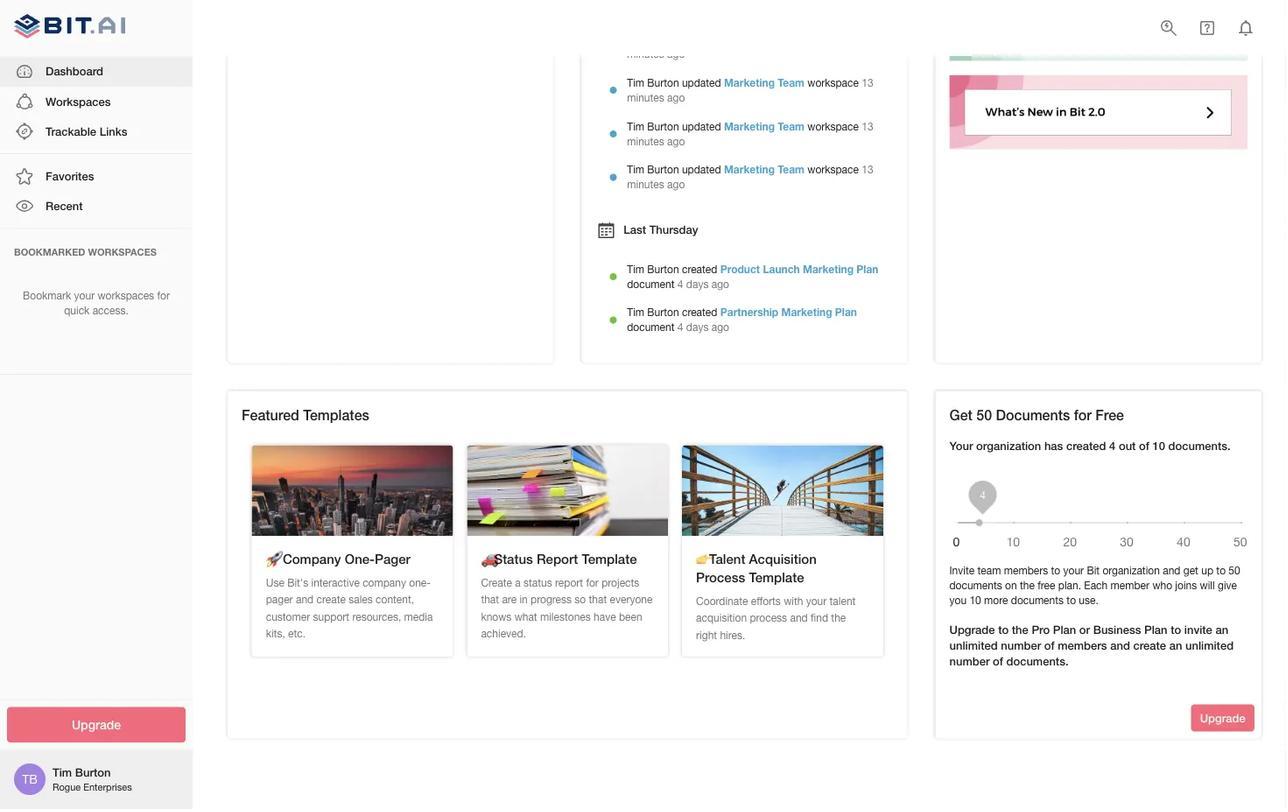 Task type: vqa. For each thing, say whether or not it's contained in the screenshot.


Task type: describe. For each thing, give the bounding box(es) containing it.
acquisition
[[749, 552, 817, 568]]

document inside tim burton created partnership marketing plan document 4 days ago
[[627, 321, 675, 334]]

2 horizontal spatial upgrade
[[1201, 712, 1246, 725]]

in
[[520, 594, 528, 606]]

content,
[[376, 594, 414, 606]]

tim for 3rd marketing team link from the top
[[627, 164, 645, 176]]

create a status report for projects that are in progress so that everyone knows what milestones have been achieved.
[[481, 577, 653, 640]]

talent
[[830, 595, 856, 607]]

minutes for 3rd marketing team link from the top
[[627, 179, 665, 191]]

your organization has created 4 out of 10 documents.
[[950, 440, 1231, 453]]

acquisition
[[696, 612, 747, 624]]

find
[[811, 612, 829, 624]]

bit
[[1087, 565, 1100, 577]]

plan inside tim burton created product launch marketing plan document 4 days ago
[[857, 263, 879, 276]]

who
[[1153, 580, 1173, 592]]

🚗status
[[481, 552, 533, 568]]

workspace for second marketing team link from the bottom of the page
[[808, 120, 859, 133]]

50 inside invite team members to your bit organization and get up to 50 documents on the free plan. each member who joins will give you 10 more documents to use.
[[1229, 565, 1241, 577]]

days inside tim burton created product launch marketing plan document 4 days ago
[[687, 278, 709, 290]]

2 vertical spatial of
[[993, 655, 1004, 669]]

get
[[1184, 565, 1199, 577]]

marketing inside tim burton created product launch marketing plan document 4 days ago
[[803, 263, 854, 276]]

0 horizontal spatial upgrade button
[[7, 707, 186, 743]]

last thursday
[[624, 223, 699, 237]]

launch
[[763, 263, 800, 276]]

0 vertical spatial template
[[582, 552, 637, 568]]

to down plan.
[[1067, 594, 1077, 607]]

so
[[575, 594, 586, 606]]

created for days
[[682, 263, 718, 276]]

🚗status report template
[[481, 552, 637, 568]]

1 updated from the top
[[682, 77, 721, 89]]

recent
[[46, 199, 83, 213]]

progress
[[531, 594, 572, 606]]

🚀 company one-pager image
[[252, 446, 453, 537]]

use
[[266, 577, 285, 589]]

team for second marketing team link from the bottom of the page
[[778, 120, 805, 133]]

0 horizontal spatial number
[[950, 655, 990, 669]]

projects
[[602, 577, 640, 589]]

one-
[[409, 577, 431, 589]]

0 horizontal spatial 50
[[977, 407, 993, 423]]

product
[[721, 263, 760, 276]]

process
[[696, 570, 746, 586]]

company
[[283, 552, 341, 568]]

quick
[[64, 304, 90, 317]]

members inside upgrade to the pro plan or business plan to invite an unlimited number of members and create an unlimited number of documents.
[[1058, 639, 1108, 653]]

joins
[[1176, 580, 1198, 592]]

etc.
[[288, 628, 306, 640]]

partnership marketing plan link
[[721, 307, 857, 319]]

pager
[[266, 594, 293, 606]]

use bit's interactive company one- pager and create sales content, customer support resources, media kits, etc.
[[266, 577, 433, 640]]

hires.
[[720, 629, 746, 642]]

burton for second marketing team link from the bottom of the page
[[648, 120, 679, 133]]

resources,
[[352, 611, 401, 623]]

team for 3rd marketing team link from the top
[[778, 164, 805, 176]]

the inside invite team members to your bit organization and get up to 50 documents on the free plan. each member who joins will give you 10 more documents to use.
[[1020, 580, 1035, 592]]

2 updated from the top
[[682, 120, 721, 133]]

days inside tim burton created partnership marketing plan document 4 days ago
[[687, 321, 709, 334]]

13 minutes ago for 3rd marketing team link from the top
[[627, 164, 874, 191]]

documents
[[996, 407, 1071, 423]]

1 marketing team link from the top
[[724, 77, 805, 89]]

🚀 company one-pager
[[266, 552, 411, 568]]

13 minutes ago for second marketing team link from the bottom of the page
[[627, 120, 874, 147]]

your inside 'bookmark your workspaces for quick access.'
[[74, 290, 95, 302]]

interactive
[[311, 577, 360, 589]]

pro
[[1032, 623, 1050, 637]]

and inside invite team members to your bit organization and get up to 50 documents on the free plan. each member who joins will give you 10 more documents to use.
[[1163, 565, 1181, 577]]

right
[[696, 629, 717, 642]]

product launch marketing plan link
[[721, 263, 879, 276]]

1 13 from the top
[[862, 34, 874, 46]]

tim for second marketing team link from the bottom of the page
[[627, 120, 645, 133]]

pager
[[375, 552, 411, 568]]

create inside use bit's interactive company one- pager and create sales content, customer support resources, media kits, etc.
[[317, 594, 346, 606]]

1 vertical spatial of
[[1045, 639, 1055, 653]]

create inside upgrade to the pro plan or business plan to invite an unlimited number of members and create an unlimited number of documents.
[[1134, 639, 1167, 653]]

burton for product launch marketing plan link at the top
[[648, 263, 679, 276]]

with
[[784, 595, 804, 607]]

what
[[515, 611, 537, 623]]

invite
[[950, 565, 975, 577]]

get
[[950, 407, 973, 423]]

free
[[1038, 580, 1056, 592]]

workspaces
[[98, 290, 154, 302]]

links
[[100, 124, 127, 138]]

rogue
[[53, 782, 81, 793]]

to left 'invite'
[[1171, 623, 1182, 637]]

dashboard
[[46, 64, 103, 78]]

0 horizontal spatial upgrade
[[72, 718, 121, 732]]

🚗status report template image
[[467, 446, 668, 537]]

team for first marketing team link from the top of the page
[[778, 77, 805, 89]]

2 that from the left
[[589, 594, 607, 606]]

thursday
[[650, 223, 699, 237]]

and inside coordinate efforts with your talent acquisition process and find the right hires.
[[790, 612, 808, 624]]

tim burton rogue enterprises
[[53, 766, 132, 793]]

1 horizontal spatial 10
[[1153, 440, 1166, 453]]

report
[[537, 552, 578, 568]]

everyone
[[610, 594, 653, 606]]

workspaces
[[46, 94, 111, 108]]

bit's
[[287, 577, 308, 589]]

tb
[[22, 772, 38, 787]]

2 vertical spatial 4
[[1110, 440, 1116, 453]]

👉talent acquisition process template
[[696, 552, 817, 586]]

marketing inside tim burton created partnership marketing plan document 4 days ago
[[782, 307, 833, 319]]

0 vertical spatial number
[[1001, 639, 1042, 653]]

coordinate efforts with your talent acquisition process and find the right hires.
[[696, 595, 856, 642]]

favorites
[[46, 169, 94, 183]]

dashboard button
[[0, 57, 193, 87]]

ago inside tim burton created partnership marketing plan document 4 days ago
[[712, 321, 730, 334]]

kits,
[[266, 628, 285, 640]]

0 vertical spatial of
[[1140, 440, 1150, 453]]

free
[[1096, 407, 1125, 423]]

1 horizontal spatial documents.
[[1169, 440, 1231, 453]]

invite team members to your bit organization and get up to 50 documents on the free plan. each member who joins will give you 10 more documents to use.
[[950, 565, 1241, 607]]

a
[[515, 577, 521, 589]]

featured
[[242, 407, 299, 423]]

are
[[502, 594, 517, 606]]

achieved.
[[481, 628, 526, 640]]

document inside tim burton created product launch marketing plan document 4 days ago
[[627, 278, 675, 290]]

the inside upgrade to the pro plan or business plan to invite an unlimited number of members and create an unlimited number of documents.
[[1012, 623, 1029, 637]]

workspace for first marketing team link from the top of the page
[[808, 77, 859, 89]]

1 13 minutes ago from the top
[[627, 34, 874, 61]]

sales
[[349, 594, 373, 606]]

1 horizontal spatial upgrade button
[[1192, 705, 1255, 732]]

plan right business
[[1145, 623, 1168, 637]]

trackable links
[[46, 124, 127, 138]]

and inside upgrade to the pro plan or business plan to invite an unlimited number of members and create an unlimited number of documents.
[[1111, 639, 1131, 653]]

template inside 👉talent acquisition process template
[[749, 570, 805, 586]]

up
[[1202, 565, 1214, 577]]



Task type: locate. For each thing, give the bounding box(es) containing it.
of down more
[[993, 655, 1004, 669]]

for for documents
[[1075, 407, 1092, 423]]

0 vertical spatial members
[[1004, 565, 1049, 577]]

1 horizontal spatial your
[[806, 595, 827, 607]]

2 vertical spatial team
[[778, 164, 805, 176]]

unlimited down you
[[950, 639, 998, 653]]

0 vertical spatial create
[[317, 594, 346, 606]]

tim inside tim burton created product launch marketing plan document 4 days ago
[[627, 263, 645, 276]]

template up projects
[[582, 552, 637, 568]]

1 horizontal spatial 50
[[1229, 565, 1241, 577]]

the left pro
[[1012, 623, 1029, 637]]

1 days from the top
[[687, 278, 709, 290]]

the inside coordinate efforts with your talent acquisition process and find the right hires.
[[832, 612, 846, 624]]

2 marketing team link from the top
[[724, 120, 805, 133]]

templates
[[303, 407, 370, 423]]

organization inside invite team members to your bit organization and get up to 50 documents on the free plan. each member who joins will give you 10 more documents to use.
[[1103, 565, 1160, 577]]

4
[[678, 278, 684, 290], [678, 321, 684, 334], [1110, 440, 1116, 453]]

1 unlimited from the left
[[950, 639, 998, 653]]

bookmark
[[23, 290, 71, 302]]

1 vertical spatial number
[[950, 655, 990, 669]]

10 right out
[[1153, 440, 1166, 453]]

bookmarked
[[14, 246, 85, 258]]

tim burton updated marketing team workspace for first marketing team link from the top of the page
[[627, 77, 859, 89]]

documents down team
[[950, 580, 1003, 592]]

0 vertical spatial team
[[778, 77, 805, 89]]

1 vertical spatial for
[[1075, 407, 1092, 423]]

of down pro
[[1045, 639, 1055, 653]]

0 horizontal spatial for
[[157, 290, 170, 302]]

0 vertical spatial documents
[[950, 580, 1003, 592]]

for for workspaces
[[157, 290, 170, 302]]

burton for first marketing team link from the top of the page
[[648, 77, 679, 89]]

more
[[985, 594, 1009, 607]]

that
[[481, 594, 499, 606], [589, 594, 607, 606]]

customer
[[266, 611, 310, 623]]

your inside invite team members to your bit organization and get up to 50 documents on the free plan. each member who joins will give you 10 more documents to use.
[[1064, 565, 1084, 577]]

days down tim burton created product launch marketing plan document 4 days ago
[[687, 321, 709, 334]]

workspaces button
[[0, 87, 193, 116]]

2 workspace from the top
[[808, 120, 859, 133]]

burton
[[648, 77, 679, 89], [648, 120, 679, 133], [648, 164, 679, 176], [648, 263, 679, 276], [648, 307, 679, 319], [75, 766, 111, 779]]

0 horizontal spatial your
[[74, 290, 95, 302]]

0 horizontal spatial members
[[1004, 565, 1049, 577]]

created left partnership
[[682, 307, 718, 319]]

ago inside tim burton created product launch marketing plan document 4 days ago
[[712, 278, 730, 290]]

2 horizontal spatial of
[[1140, 440, 1150, 453]]

created
[[682, 263, 718, 276], [682, 307, 718, 319], [1067, 440, 1107, 453]]

your inside coordinate efforts with your talent acquisition process and find the right hires.
[[806, 595, 827, 607]]

and up who
[[1163, 565, 1181, 577]]

1 vertical spatial 4
[[678, 321, 684, 334]]

0 horizontal spatial an
[[1170, 639, 1183, 653]]

0 vertical spatial 4
[[678, 278, 684, 290]]

tim for partnership marketing plan link
[[627, 307, 645, 319]]

1 vertical spatial organization
[[1103, 565, 1160, 577]]

2 vertical spatial created
[[1067, 440, 1107, 453]]

4 inside tim burton created product launch marketing plan document 4 days ago
[[678, 278, 684, 290]]

13 minutes ago for first marketing team link from the top of the page
[[627, 77, 874, 104]]

1 vertical spatial documents
[[1011, 594, 1064, 607]]

1 vertical spatial 10
[[970, 594, 982, 607]]

minutes for second marketing team link from the bottom of the page
[[627, 135, 665, 147]]

1 workspace from the top
[[808, 77, 859, 89]]

2 vertical spatial for
[[586, 577, 599, 589]]

have
[[594, 611, 616, 623]]

number down pro
[[1001, 639, 1042, 653]]

that right so
[[589, 594, 607, 606]]

2 minutes from the top
[[627, 92, 665, 104]]

👉talent
[[696, 552, 746, 568]]

50 right "get"
[[977, 407, 993, 423]]

3 13 minutes ago from the top
[[627, 120, 874, 147]]

0 horizontal spatial documents
[[950, 580, 1003, 592]]

status
[[524, 577, 552, 589]]

0 vertical spatial updated
[[682, 77, 721, 89]]

organization down "documents"
[[977, 440, 1042, 453]]

0 vertical spatial marketing team link
[[724, 77, 805, 89]]

to down more
[[999, 623, 1009, 637]]

member
[[1111, 580, 1150, 592]]

1 vertical spatial tim burton updated marketing team workspace
[[627, 120, 859, 133]]

plan left or
[[1054, 623, 1077, 637]]

0 horizontal spatial create
[[317, 594, 346, 606]]

2 vertical spatial updated
[[682, 164, 721, 176]]

documents. right out
[[1169, 440, 1231, 453]]

give
[[1218, 580, 1238, 592]]

has
[[1045, 440, 1064, 453]]

for inside create a status report for projects that are in progress so that everyone knows what milestones have been achieved.
[[586, 577, 599, 589]]

1 vertical spatial created
[[682, 307, 718, 319]]

1 vertical spatial create
[[1134, 639, 1167, 653]]

coordinate
[[696, 595, 748, 607]]

burton inside tim burton created product launch marketing plan document 4 days ago
[[648, 263, 679, 276]]

and down with
[[790, 612, 808, 624]]

👉talent acquisition process template image
[[682, 446, 884, 537]]

1 that from the left
[[481, 594, 499, 606]]

1 horizontal spatial unlimited
[[1186, 639, 1234, 653]]

2 horizontal spatial your
[[1064, 565, 1084, 577]]

for inside 'bookmark your workspaces for quick access.'
[[157, 290, 170, 302]]

trackable links button
[[0, 116, 193, 146]]

2 days from the top
[[687, 321, 709, 334]]

the right on
[[1020, 580, 1035, 592]]

process
[[750, 612, 788, 624]]

3 updated from the top
[[682, 164, 721, 176]]

upgrade inside upgrade to the pro plan or business plan to invite an unlimited number of members and create an unlimited number of documents.
[[950, 623, 995, 637]]

1 vertical spatial days
[[687, 321, 709, 334]]

to up free
[[1052, 565, 1061, 577]]

your up find
[[806, 595, 827, 607]]

2 horizontal spatial for
[[1075, 407, 1092, 423]]

created for ago
[[682, 307, 718, 319]]

1 horizontal spatial that
[[589, 594, 607, 606]]

4 minutes from the top
[[627, 179, 665, 191]]

1 vertical spatial document
[[627, 321, 675, 334]]

access.
[[93, 304, 129, 317]]

0 vertical spatial workspace
[[808, 77, 859, 89]]

2 13 minutes ago from the top
[[627, 77, 874, 104]]

0 horizontal spatial of
[[993, 655, 1004, 669]]

for right workspaces
[[157, 290, 170, 302]]

3 13 from the top
[[862, 120, 874, 133]]

0 horizontal spatial organization
[[977, 440, 1042, 453]]

documents
[[950, 580, 1003, 592], [1011, 594, 1064, 607]]

2 vertical spatial marketing team link
[[724, 164, 805, 176]]

0 horizontal spatial that
[[481, 594, 499, 606]]

been
[[619, 611, 643, 623]]

1 horizontal spatial create
[[1134, 639, 1167, 653]]

50 up give
[[1229, 565, 1241, 577]]

documents. inside upgrade to the pro plan or business plan to invite an unlimited number of members and create an unlimited number of documents.
[[1007, 655, 1069, 669]]

1 vertical spatial workspace
[[808, 120, 859, 133]]

0 vertical spatial for
[[157, 290, 170, 302]]

of right out
[[1140, 440, 1150, 453]]

1 tim burton updated marketing team workspace from the top
[[627, 77, 859, 89]]

1 horizontal spatial documents
[[1011, 594, 1064, 607]]

0 vertical spatial an
[[1216, 623, 1229, 637]]

created inside tim burton created product launch marketing plan document 4 days ago
[[682, 263, 718, 276]]

0 vertical spatial tim burton updated marketing team workspace
[[627, 77, 859, 89]]

4 13 from the top
[[862, 164, 874, 176]]

0 horizontal spatial template
[[582, 552, 637, 568]]

your up "quick"
[[74, 290, 95, 302]]

minutes for first marketing team link from the top of the page
[[627, 92, 665, 104]]

1 minutes from the top
[[627, 48, 665, 61]]

0 horizontal spatial 10
[[970, 594, 982, 607]]

1 vertical spatial marketing team link
[[724, 120, 805, 133]]

1 horizontal spatial members
[[1058, 639, 1108, 653]]

of
[[1140, 440, 1150, 453], [1045, 639, 1055, 653], [993, 655, 1004, 669]]

0 vertical spatial your
[[74, 290, 95, 302]]

tim inside tim burton rogue enterprises
[[53, 766, 72, 779]]

4 13 minutes ago from the top
[[627, 164, 874, 191]]

2 team from the top
[[778, 120, 805, 133]]

1 team from the top
[[778, 77, 805, 89]]

use.
[[1079, 594, 1099, 607]]

tim
[[627, 77, 645, 89], [627, 120, 645, 133], [627, 164, 645, 176], [627, 263, 645, 276], [627, 307, 645, 319], [53, 766, 72, 779]]

media
[[404, 611, 433, 623]]

template down acquisition
[[749, 570, 805, 586]]

create up support
[[317, 594, 346, 606]]

10 right you
[[970, 594, 982, 607]]

create down business
[[1134, 639, 1167, 653]]

documents down free
[[1011, 594, 1064, 607]]

trackable
[[46, 124, 96, 138]]

on
[[1006, 580, 1018, 592]]

50
[[977, 407, 993, 423], [1229, 565, 1241, 577]]

3 team from the top
[[778, 164, 805, 176]]

milestones
[[540, 611, 591, 623]]

unlimited
[[950, 639, 998, 653], [1186, 639, 1234, 653]]

tim burton updated marketing team workspace for second marketing team link from the bottom of the page
[[627, 120, 859, 133]]

2 tim burton updated marketing team workspace from the top
[[627, 120, 859, 133]]

organization up member on the right bottom of page
[[1103, 565, 1160, 577]]

burton for partnership marketing plan link
[[648, 307, 679, 319]]

1 horizontal spatial organization
[[1103, 565, 1160, 577]]

tim burton created partnership marketing plan document 4 days ago
[[627, 307, 857, 334]]

and down bit's
[[296, 594, 314, 606]]

to right up
[[1217, 565, 1226, 577]]

0 vertical spatial organization
[[977, 440, 1042, 453]]

and down business
[[1111, 639, 1131, 653]]

number down you
[[950, 655, 990, 669]]

1 vertical spatial team
[[778, 120, 805, 133]]

tim for product launch marketing plan link at the top
[[627, 263, 645, 276]]

1 horizontal spatial template
[[749, 570, 805, 586]]

last
[[624, 223, 646, 237]]

0 vertical spatial days
[[687, 278, 709, 290]]

business
[[1094, 623, 1142, 637]]

an down joins at the right bottom
[[1170, 639, 1183, 653]]

burton inside tim burton created partnership marketing plan document 4 days ago
[[648, 307, 679, 319]]

and inside use bit's interactive company one- pager and create sales content, customer support resources, media kits, etc.
[[296, 594, 314, 606]]

ago
[[667, 48, 685, 61], [667, 92, 685, 104], [667, 135, 685, 147], [667, 179, 685, 191], [712, 278, 730, 290], [712, 321, 730, 334]]

to
[[1052, 565, 1061, 577], [1217, 565, 1226, 577], [1067, 594, 1077, 607], [999, 623, 1009, 637], [1171, 623, 1182, 637]]

one-
[[345, 552, 375, 568]]

team
[[978, 565, 1002, 577]]

for left free
[[1075, 407, 1092, 423]]

documents. down pro
[[1007, 655, 1069, 669]]

days up tim burton created partnership marketing plan document 4 days ago
[[687, 278, 709, 290]]

invite
[[1185, 623, 1213, 637]]

0 vertical spatial 50
[[977, 407, 993, 423]]

plan down product launch marketing plan link at the top
[[835, 307, 857, 319]]

that up knows
[[481, 594, 499, 606]]

create
[[481, 577, 512, 589]]

2 unlimited from the left
[[1186, 639, 1234, 653]]

tim burton created product launch marketing plan document 4 days ago
[[627, 263, 879, 290]]

support
[[313, 611, 350, 623]]

an right 'invite'
[[1216, 623, 1229, 637]]

members inside invite team members to your bit organization and get up to 50 documents on the free plan. each member who joins will give you 10 more documents to use.
[[1004, 565, 1049, 577]]

created inside tim burton created partnership marketing plan document 4 days ago
[[682, 307, 718, 319]]

the down talent
[[832, 612, 846, 624]]

1 document from the top
[[627, 278, 675, 290]]

2 vertical spatial workspace
[[808, 164, 859, 176]]

1 horizontal spatial upgrade
[[950, 623, 995, 637]]

tim for first marketing team link from the top of the page
[[627, 77, 645, 89]]

plan inside tim burton created partnership marketing plan document 4 days ago
[[835, 307, 857, 319]]

0 vertical spatial 10
[[1153, 440, 1166, 453]]

1 vertical spatial an
[[1170, 639, 1183, 653]]

2 document from the top
[[627, 321, 675, 334]]

created left product in the top of the page
[[682, 263, 718, 276]]

4 inside tim burton created partnership marketing plan document 4 days ago
[[678, 321, 684, 334]]

burton inside tim burton rogue enterprises
[[75, 766, 111, 779]]

the
[[1020, 580, 1035, 592], [832, 612, 846, 624], [1012, 623, 1029, 637]]

bookmark your workspaces for quick access.
[[23, 290, 170, 317]]

1 horizontal spatial an
[[1216, 623, 1229, 637]]

0 vertical spatial document
[[627, 278, 675, 290]]

your up plan.
[[1064, 565, 1084, 577]]

for right report
[[586, 577, 599, 589]]

created right the has on the bottom right
[[1067, 440, 1107, 453]]

efforts
[[751, 595, 781, 607]]

0 horizontal spatial documents.
[[1007, 655, 1069, 669]]

3 tim burton updated marketing team workspace from the top
[[627, 164, 859, 176]]

or
[[1080, 623, 1091, 637]]

unlimited down 'invite'
[[1186, 639, 1234, 653]]

1 horizontal spatial for
[[586, 577, 599, 589]]

workspace
[[808, 77, 859, 89], [808, 120, 859, 133], [808, 164, 859, 176]]

3 workspace from the top
[[808, 164, 859, 176]]

team
[[778, 77, 805, 89], [778, 120, 805, 133], [778, 164, 805, 176]]

1 vertical spatial template
[[749, 570, 805, 586]]

document
[[627, 278, 675, 290], [627, 321, 675, 334]]

workspace for 3rd marketing team link from the top
[[808, 164, 859, 176]]

1 vertical spatial updated
[[682, 120, 721, 133]]

partnership
[[721, 307, 779, 319]]

bookmarked workspaces
[[14, 246, 157, 258]]

1 horizontal spatial number
[[1001, 639, 1042, 653]]

get 50 documents for free
[[950, 407, 1125, 423]]

members up on
[[1004, 565, 1049, 577]]

1 vertical spatial documents.
[[1007, 655, 1069, 669]]

tim inside tim burton created partnership marketing plan document 4 days ago
[[627, 307, 645, 319]]

tim burton updated marketing team workspace for 3rd marketing team link from the top
[[627, 164, 859, 176]]

plan.
[[1059, 580, 1082, 592]]

3 marketing team link from the top
[[724, 164, 805, 176]]

3 minutes from the top
[[627, 135, 665, 147]]

13 minutes ago
[[627, 34, 874, 61], [627, 77, 874, 104], [627, 120, 874, 147], [627, 164, 874, 191]]

0 vertical spatial created
[[682, 263, 718, 276]]

1 vertical spatial 50
[[1229, 565, 1241, 577]]

featured templates
[[242, 407, 370, 423]]

1 horizontal spatial of
[[1045, 639, 1055, 653]]

plan right launch
[[857, 263, 879, 276]]

10 inside invite team members to your bit organization and get up to 50 documents on the free plan. each member who joins will give you 10 more documents to use.
[[970, 594, 982, 607]]

workspaces
[[88, 246, 157, 258]]

your
[[950, 440, 974, 453]]

create
[[317, 594, 346, 606], [1134, 639, 1167, 653]]

0 vertical spatial documents.
[[1169, 440, 1231, 453]]

an
[[1216, 623, 1229, 637], [1170, 639, 1183, 653]]

report
[[555, 577, 583, 589]]

0 horizontal spatial unlimited
[[950, 639, 998, 653]]

1 vertical spatial your
[[1064, 565, 1084, 577]]

2 13 from the top
[[862, 77, 874, 89]]

10
[[1153, 440, 1166, 453], [970, 594, 982, 607]]

upgrade to the pro plan or business plan to invite an unlimited number of members and create an unlimited number of documents.
[[950, 623, 1234, 669]]

recent button
[[0, 191, 193, 221]]

you
[[950, 594, 967, 607]]

members down or
[[1058, 639, 1108, 653]]

organization
[[977, 440, 1042, 453], [1103, 565, 1160, 577]]

2 vertical spatial tim burton updated marketing team workspace
[[627, 164, 859, 176]]

out
[[1119, 440, 1136, 453]]

🚀
[[266, 552, 279, 568]]

your
[[74, 290, 95, 302], [1064, 565, 1084, 577], [806, 595, 827, 607]]

2 vertical spatial your
[[806, 595, 827, 607]]

burton for 3rd marketing team link from the top
[[648, 164, 679, 176]]

1 vertical spatial members
[[1058, 639, 1108, 653]]



